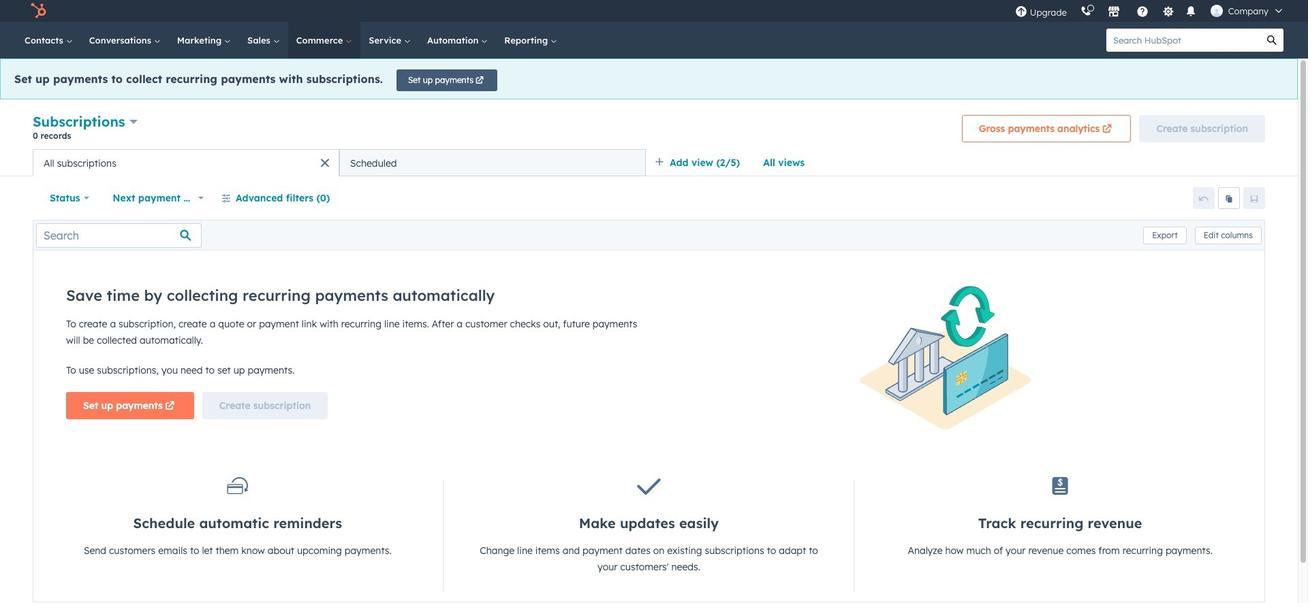 Task type: vqa. For each thing, say whether or not it's contained in the screenshot.
Marketplaces Icon
yes



Task type: locate. For each thing, give the bounding box(es) containing it.
Search HubSpot search field
[[1107, 29, 1261, 52]]

jacob simon image
[[1211, 5, 1223, 17]]

menu
[[1008, 0, 1292, 22]]

marketplaces image
[[1108, 6, 1120, 18]]

banner
[[33, 111, 1265, 149]]



Task type: describe. For each thing, give the bounding box(es) containing it.
Search search field
[[36, 223, 202, 248]]



